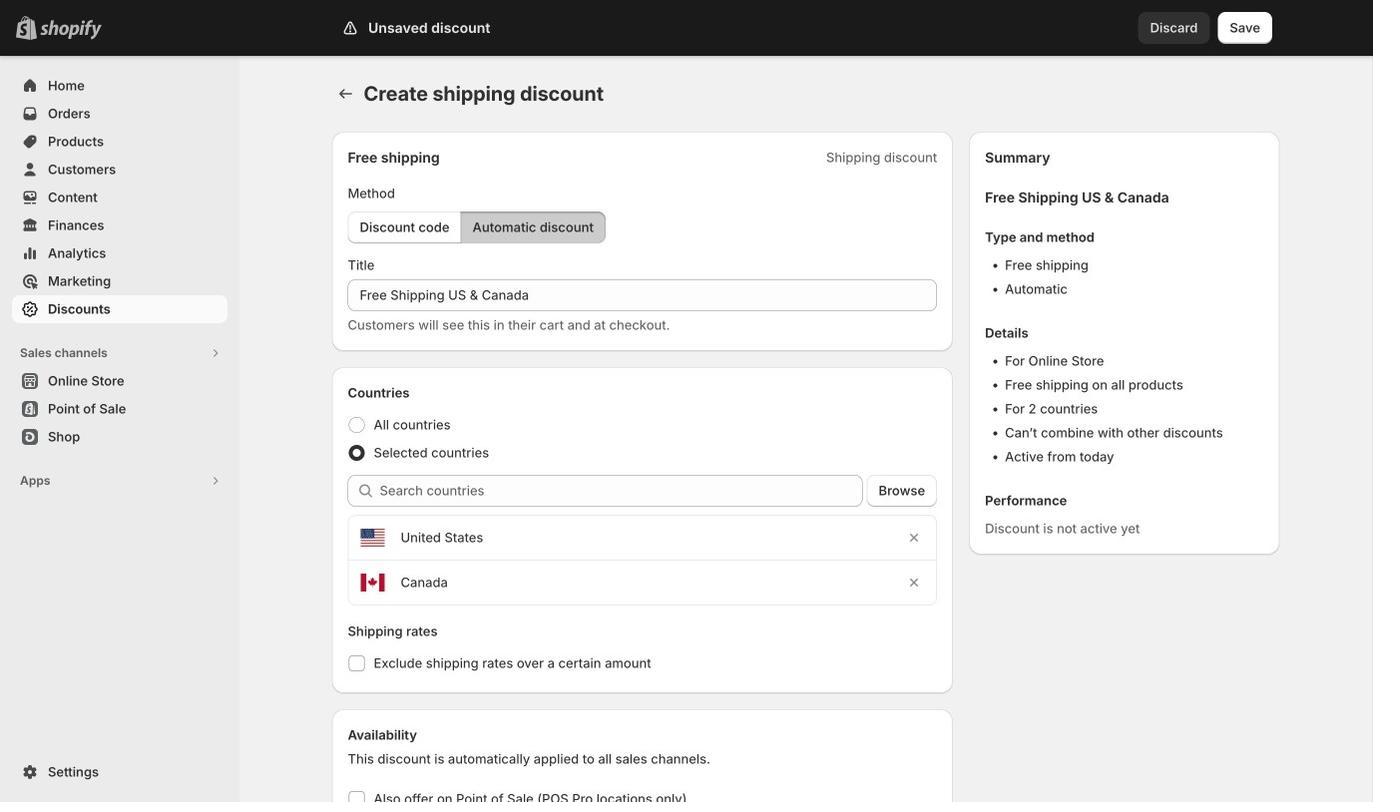 Task type: vqa. For each thing, say whether or not it's contained in the screenshot.
"Shopify" image
yes



Task type: describe. For each thing, give the bounding box(es) containing it.
shopify image
[[40, 20, 102, 40]]



Task type: locate. For each thing, give the bounding box(es) containing it.
None text field
[[348, 280, 938, 312]]

Search countries text field
[[380, 475, 863, 507]]



